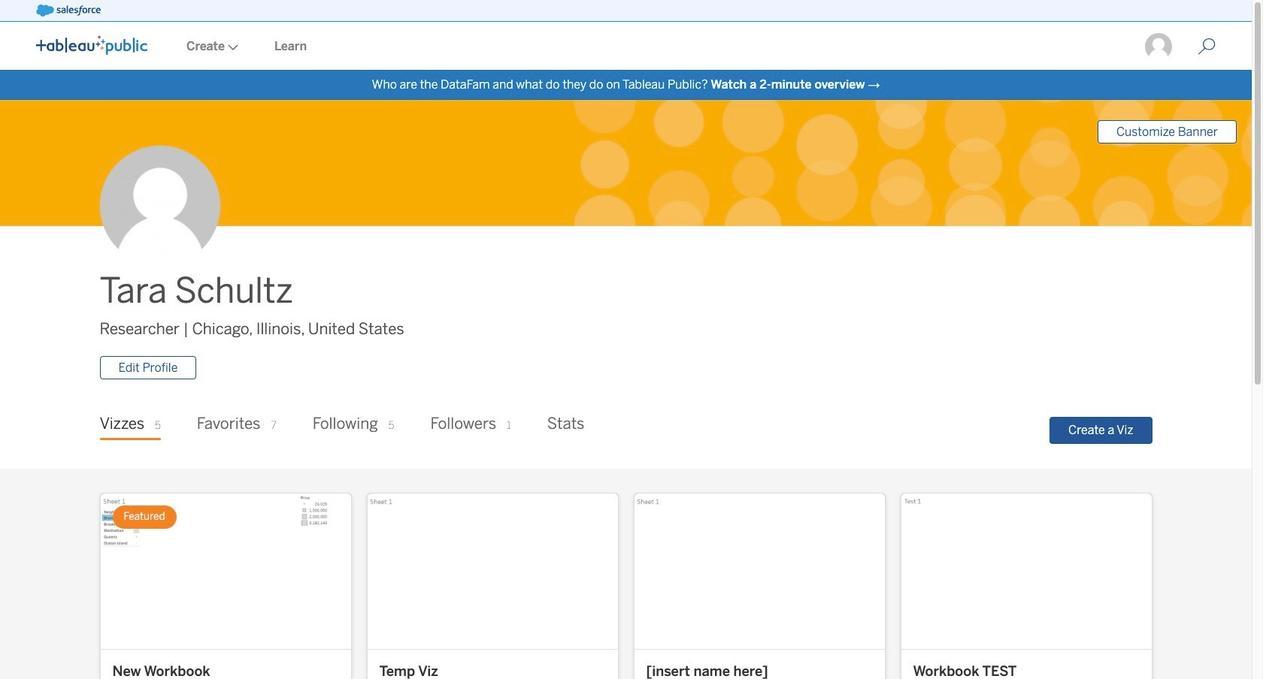 Task type: locate. For each thing, give the bounding box(es) containing it.
4 workbook thumbnail image from the left
[[901, 494, 1152, 650]]

create image
[[225, 44, 238, 50]]

2 workbook thumbnail image from the left
[[367, 494, 618, 650]]

3 workbook thumbnail image from the left
[[634, 494, 885, 650]]

1 workbook thumbnail image from the left
[[100, 494, 351, 650]]

logo image
[[36, 35, 147, 55]]

tara.schultz image
[[1144, 32, 1174, 62]]

workbook thumbnail image
[[100, 494, 351, 650], [367, 494, 618, 650], [634, 494, 885, 650], [901, 494, 1152, 650]]



Task type: describe. For each thing, give the bounding box(es) containing it.
avatar image
[[100, 146, 220, 267]]

salesforce logo image
[[36, 5, 101, 17]]

featured element
[[112, 506, 176, 529]]

go to search image
[[1180, 38, 1234, 56]]



Task type: vqa. For each thing, say whether or not it's contained in the screenshot.
the in 'Community Projects Participate in projects designed by the community to help you learn, practice, and apply your data skills.'
no



